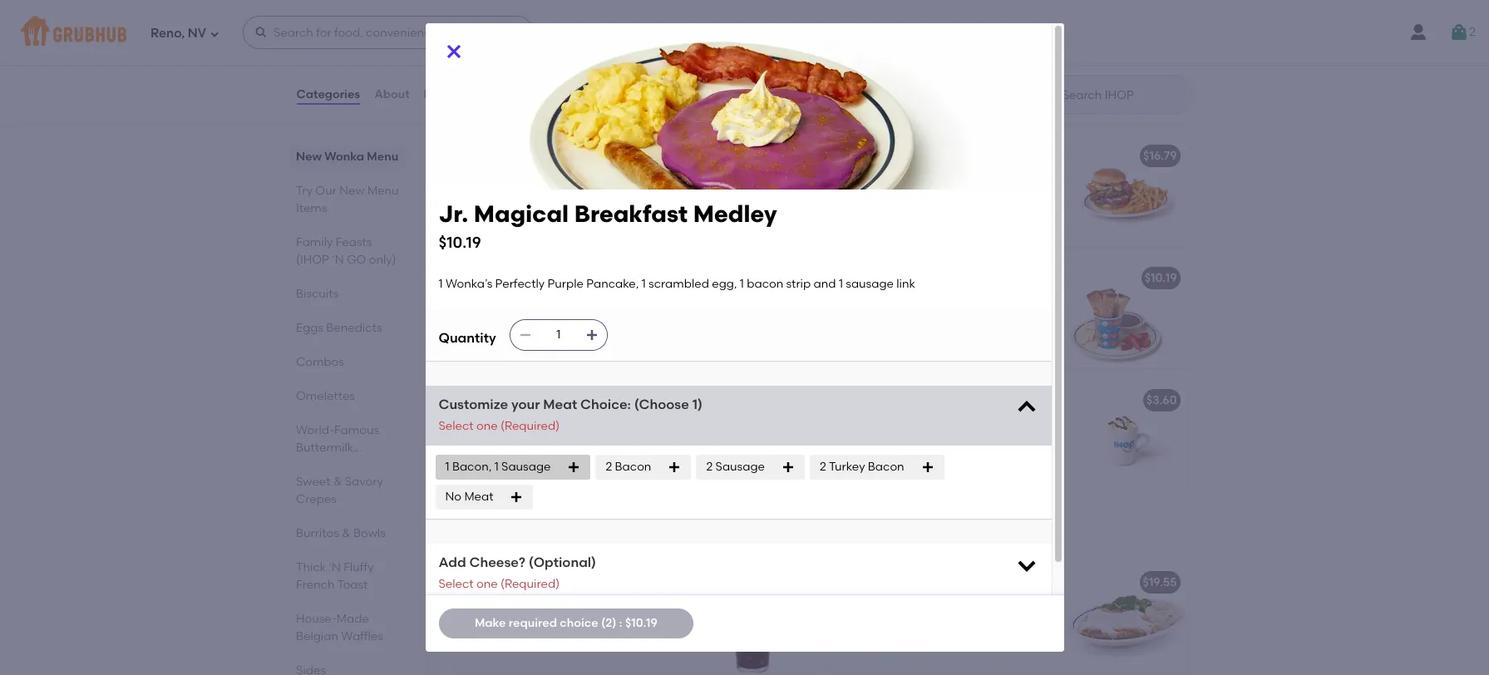 Task type: describe. For each thing, give the bounding box(es) containing it.
house-made belgian waffles tab
[[296, 610, 399, 645]]

& inside burritos & bowls tab
[[341, 526, 350, 540]]

magical for jr. magical breakfast medley
[[482, 271, 529, 285]]

bowls
[[353, 526, 385, 540]]

0 vertical spatial perfectly
[[516, 27, 567, 41]]

wonka's
[[465, 27, 514, 41]]

100%
[[465, 599, 494, 613]]

mixed
[[596, 206, 630, 220]]

(required) inside 'customize your meat choice: (choose 1) select one (required)'
[[500, 419, 560, 433]]

drizzle for strawberry
[[578, 451, 613, 465]]

(choose
[[634, 397, 689, 413]]

0 vertical spatial purple
[[570, 27, 607, 41]]

cream inside warm and flaky buttermilk biscuit split and filled with creamy cheesecake mousse, a mixed berry topping, topped with purple cream cheese icing and powdered sugar.
[[625, 223, 662, 237]]

family
[[296, 235, 332, 249]]

thick 'n fluffy french toast tab
[[296, 559, 399, 594]]

0 vertical spatial pancake,
[[586, 277, 639, 291]]

svg image left input item quantity number field on the left
[[519, 329, 532, 342]]

famous
[[334, 423, 379, 437]]

family feasts (ihop 'n go only) tab
[[296, 234, 399, 269]]

burritos & bowls
[[296, 526, 385, 540]]

2 for 2 turkey bacon
[[820, 460, 826, 474]]

1 horizontal spatial link
[[896, 277, 915, 291]]

main navigation navigation
[[0, 0, 1489, 65]]

sugar. down 2 turkey bacon
[[838, 484, 872, 498]]

menu inside 'try our new menu items'
[[367, 184, 398, 198]]

hearty
[[914, 616, 951, 630]]

& inside two purple buttermilk pancakes layered with creamy cheesecake mousse & topped with purple cream cheese icing, whipped topping and gold glitter sugar.
[[511, 84, 520, 98]]

cold
[[587, 633, 612, 647]]

berry
[[633, 206, 662, 220]]

1 vertical spatial perfectly
[[495, 277, 545, 291]]

select inside add cheese? (optional) select one (required)
[[439, 577, 474, 591]]

$9.59
[[775, 149, 804, 163]]

0 vertical spatial wonka's
[[446, 277, 492, 291]]

hoverchoc
[[838, 27, 900, 41]]

new down new wonka menu tab
[[339, 184, 364, 198]]

and inside two purple buttermilk pancakes layered with creamy cheesecake mousse & topped with purple cream cheese icing, whipped topping and gold glitter sugar.
[[641, 101, 663, 115]]

purple inside 1 wonka's perfectly purple pancake, 1 scrambled egg, 1 bacon strip and 1 sausage link
[[574, 295, 610, 309]]

belgian
[[296, 629, 338, 643]]

crepes
[[296, 492, 336, 506]]

family feasts (ihop 'n go only)
[[296, 235, 396, 267]]

burritos & bowls tab
[[296, 525, 399, 542]]

strip inside 1 wonka's perfectly purple pancake, 1 scrambled egg, 1 bacon strip and 1 sausage link
[[603, 311, 627, 326]]

a golden-battered beef steak smothered in hearty gravy.  *gravy may contain pork.
[[838, 599, 1029, 647]]

tacos
[[955, 27, 989, 41]]

1 vertical spatial our
[[483, 525, 515, 546]]

fantastical wonka burger
[[838, 149, 986, 163]]

1 vertical spatial wonka's
[[472, 295, 519, 309]]

topping, inside warm and flaky buttermilk biscuit split and filled with creamy cheesecake mousse, a mixed berry topping, topped with purple cream cheese icing and powdered sugar.
[[465, 223, 513, 237]]

0 vertical spatial french
[[894, 271, 933, 285]]

choice
[[560, 616, 598, 630]]

pancakes for sweet
[[296, 458, 351, 472]]

biscuits
[[296, 287, 338, 301]]

1 horizontal spatial egg,
[[712, 277, 737, 291]]

gold for scrumdiddlyumptious jr. strawberry hot chocolate
[[960, 467, 985, 482]]

foam.
[[615, 633, 647, 647]]

willy's jr. french toast dippers
[[838, 271, 1014, 285]]

1 chocolate from the left
[[683, 393, 743, 407]]

topping
[[594, 101, 638, 115]]

flavored for strawberry
[[548, 417, 595, 431]]

new vanilla creamy cold foam cold brew image
[[690, 565, 814, 673]]

buttermilk inside two purple buttermilk pancakes layered with creamy cheesecake mousse & topped with purple cream cheese icing, whipped topping and gold glitter sugar.
[[530, 50, 587, 64]]

1 vertical spatial purple
[[547, 277, 584, 291]]

berry
[[528, 149, 558, 163]]

eggs
[[296, 321, 323, 335]]

hoverchoc pancake tacos image
[[1062, 16, 1187, 124]]

0 vertical spatial brew
[[679, 575, 708, 589]]

svg image down 'customize your meat choice: (choose 1) select one (required)'
[[567, 461, 581, 474]]

search icon image
[[1035, 85, 1055, 105]]

sugar. inside two purple buttermilk pancakes layered with creamy cheesecake mousse & topped with purple cream cheese icing, whipped topping and gold glitter sugar.
[[529, 118, 564, 132]]

$10.19 +
[[768, 271, 807, 285]]

burritos
[[296, 526, 339, 540]]

try our new menu items tab
[[296, 182, 399, 217]]

(required) inside add cheese? (optional) select one (required)
[[500, 577, 560, 591]]

scrumdiddlyumptious strawberry hot chocolate
[[465, 393, 743, 407]]

pork.
[[911, 633, 940, 647]]

1 vertical spatial purple
[[594, 84, 630, 98]]

(ihop
[[296, 253, 329, 267]]

sweetened
[[465, 616, 527, 630]]

savory
[[344, 475, 383, 489]]

2 bacon
[[606, 460, 651, 474]]

wonka for new
[[324, 150, 364, 164]]

cream inside two purple buttermilk pancakes layered with creamy cheesecake mousse & topped with purple cream cheese icing, whipped topping and gold glitter sugar.
[[633, 84, 670, 98]]

made
[[336, 612, 369, 626]]

*gravy
[[990, 616, 1029, 630]]

1)
[[692, 397, 703, 413]]

1 horizontal spatial sausage
[[846, 277, 894, 291]]

svg image up *gravy
[[1015, 554, 1038, 577]]

1 horizontal spatial try our new menu items
[[452, 525, 664, 546]]

creamy inside two purple buttermilk pancakes layered with creamy cheesecake mousse & topped with purple cream cheese icing, whipped topping and gold glitter sugar.
[[537, 67, 580, 81]]

customize your meat choice: (choose 1) select one (required)
[[439, 397, 703, 433]]

steak
[[947, 575, 980, 589]]

sauce for jr.
[[898, 467, 932, 482]]

cold for foam
[[584, 575, 611, 589]]

svg image right 2 bacon
[[668, 461, 681, 474]]

cold for brew
[[573, 599, 600, 613]]

benedicts
[[326, 321, 382, 335]]

link inside 1 wonka's perfectly purple pancake, 1 scrambled egg, 1 bacon strip and 1 sausage link
[[516, 328, 535, 342]]

thick 'n fluffy french toast
[[296, 560, 373, 592]]

drizzle for jr.
[[950, 451, 986, 465]]

topped inside 100% arabica iced cold brew sweetened with vanilla & topped with a vanilla creamy cold foam.
[[607, 616, 649, 630]]

try inside tab
[[296, 184, 312, 198]]

1 vertical spatial try
[[452, 525, 479, 546]]

reno, nv
[[150, 25, 206, 40]]

in
[[902, 616, 912, 630]]

hot chocolate flavored with strawberry syrup, topped with whipped topping, a drizzle of chocolate sauce and gold glitter sugar. for jr.
[[838, 417, 1021, 498]]

sugar. inside warm and flaky buttermilk biscuit split and filled with creamy cheesecake mousse, a mixed berry topping, topped with purple cream cheese icing and powdered sugar.
[[624, 240, 658, 254]]

1 horizontal spatial scrambled
[[649, 277, 709, 291]]

no meat
[[445, 490, 493, 504]]

make required choice (2) : $10.19
[[475, 616, 657, 630]]

make
[[475, 616, 506, 630]]

$5.39
[[770, 575, 800, 589]]

waffles
[[341, 629, 383, 643]]

a inside 100% arabica iced cold brew sweetened with vanilla & topped with a vanilla creamy cold foam.
[[492, 633, 499, 647]]

1 horizontal spatial strip
[[786, 277, 811, 291]]

country
[[866, 575, 912, 589]]

of for strawberry
[[616, 451, 627, 465]]

$10.19 inside jr. magical breakfast medley $10.19
[[439, 233, 481, 252]]

glitter for scrumdiddlyumptious strawberry hot chocolate
[[615, 467, 649, 482]]

buttermilk inside warm and flaky buttermilk biscuit split and filled with creamy cheesecake mousse, a mixed berry topping, topped with purple cream cheese icing and powdered sugar.
[[557, 172, 615, 187]]

jr. magical breakfast medley image
[[690, 260, 814, 368]]

cheese inside warm and flaky buttermilk biscuit split and filled with creamy cheesecake mousse, a mixed berry topping, topped with purple cream cheese icing and powdered sugar.
[[465, 240, 506, 254]]

vanilla
[[494, 575, 533, 589]]

required
[[509, 616, 557, 630]]

hot chocolate flavored with strawberry syrup, topped with whipped topping, a drizzle of chocolate sauce and gold glitter sugar. for strawberry
[[465, 417, 649, 498]]

0 horizontal spatial scrambled
[[465, 311, 526, 326]]

bacon,
[[452, 460, 492, 474]]

2 vertical spatial menu
[[563, 525, 611, 546]]

topping, for scrumdiddlyumptious jr. strawberry hot chocolate
[[890, 451, 937, 465]]

magical for jr. magical breakfast medley $10.19
[[474, 200, 569, 228]]

fluffy
[[343, 560, 373, 574]]

0 vertical spatial 1 wonka's perfectly purple pancake, 1 scrambled egg, 1 bacon strip and 1 sausage link
[[439, 277, 915, 291]]

new country fried steak image
[[1062, 565, 1187, 673]]

Input item quantity number field
[[540, 320, 577, 350]]

split
[[465, 189, 488, 203]]

1 bacon, 1 sausage
[[445, 460, 551, 474]]

biscuits tab
[[296, 285, 399, 303]]

cheese?
[[469, 555, 525, 570]]

scrumdiddlyumptious for scrumdiddlyumptious strawberry hot chocolate
[[465, 393, 591, 407]]

cheese inside two purple buttermilk pancakes layered with creamy cheesecake mousse & topped with purple cream cheese icing, whipped topping and gold glitter sugar.
[[465, 101, 506, 115]]

cold right foam
[[649, 575, 677, 589]]

buttermilk
[[296, 441, 353, 455]]

golden-
[[849, 599, 893, 613]]

wonka's perfectly purple pancakes - (short stack)
[[465, 27, 751, 41]]

0 horizontal spatial meat
[[464, 490, 493, 504]]

1 horizontal spatial items
[[615, 525, 664, 546]]

select inside 'customize your meat choice: (choose 1) select one (required)'
[[439, 419, 474, 433]]

arabica
[[497, 599, 542, 613]]

0 horizontal spatial bacon
[[563, 311, 600, 326]]

1 sausage from the left
[[501, 460, 551, 474]]

pancake
[[902, 27, 953, 41]]

warm and flaky buttermilk biscuit split and filled with creamy cheesecake mousse, a mixed berry topping, topped with purple cream cheese icing and powdered sugar.
[[465, 172, 662, 254]]

syrup, for strawberry
[[528, 434, 562, 448]]

reviews
[[424, 87, 470, 101]]

feasts
[[335, 235, 372, 249]]

new for new wonka menu
[[296, 150, 321, 164]]

items inside tab
[[296, 201, 327, 215]]

svg image down 1 bacon, 1 sausage at the left of the page
[[510, 491, 523, 504]]

$10.79
[[770, 27, 804, 41]]

new up (optional)
[[519, 525, 559, 546]]

daydream berry biscuit
[[465, 149, 600, 163]]

burger
[[948, 149, 986, 163]]

a down scrumdiddlyumptious jr. strawberry hot chocolate
[[940, 451, 947, 465]]

(optional)
[[529, 555, 596, 570]]

warm
[[465, 172, 500, 187]]

creamy inside 100% arabica iced cold brew sweetened with vanilla & topped with a vanilla creamy cold foam.
[[541, 633, 584, 647]]

combos tab
[[296, 353, 399, 371]]

willy's
[[838, 271, 874, 285]]

our inside 'try our new menu items'
[[315, 184, 336, 198]]

topped down 'customize your meat choice: (choose 1) select one (required)'
[[565, 434, 606, 448]]

try our new menu items inside "try our new menu items" tab
[[296, 184, 398, 215]]

cheesecake inside two purple buttermilk pancakes layered with creamy cheesecake mousse & topped with purple cream cheese icing, whipped topping and gold glitter sugar.
[[582, 67, 650, 81]]

'n inside family feasts (ihop 'n go only)
[[331, 253, 343, 267]]

2 vertical spatial perfectly
[[522, 295, 571, 309]]

combos
[[296, 355, 344, 369]]

omelettes
[[296, 389, 355, 403]]

whipped for scrumdiddlyumptious jr. strawberry hot chocolate
[[838, 451, 887, 465]]

gravy.
[[954, 616, 988, 630]]

2 sausage from the left
[[715, 460, 765, 474]]

1 strawberry from the left
[[594, 393, 657, 407]]

$3.60
[[1146, 393, 1177, 407]]

mousse
[[465, 84, 509, 98]]

whipped for scrumdiddlyumptious strawberry hot chocolate
[[465, 451, 514, 465]]



Task type: locate. For each thing, give the bounding box(es) containing it.
pancakes for -
[[610, 27, 666, 41]]

scrambled down berry
[[649, 277, 709, 291]]

chocolate up 2 sausage
[[683, 393, 743, 407]]

1 vertical spatial pancakes
[[296, 458, 351, 472]]

menu down new wonka menu tab
[[367, 184, 398, 198]]

glitter for scrumdiddlyumptious jr. strawberry hot chocolate
[[988, 467, 1021, 482]]

strip left willy's
[[786, 277, 811, 291]]

$10.19
[[439, 233, 481, 252], [768, 271, 800, 285], [1145, 271, 1177, 285], [625, 616, 657, 630]]

2 horizontal spatial whipped
[[838, 451, 887, 465]]

and
[[641, 101, 663, 115], [502, 172, 525, 187], [491, 189, 514, 203], [539, 240, 561, 254], [814, 277, 836, 291], [630, 311, 653, 326], [562, 467, 585, 482], [935, 467, 957, 482]]

link right willy's
[[896, 277, 915, 291]]

pancakes down buttermilk
[[296, 458, 351, 472]]

1 wonka's perfectly purple pancake, 1 scrambled egg, 1 bacon strip and 1 sausage link down berry
[[439, 277, 915, 291]]

1 horizontal spatial whipped
[[542, 101, 591, 115]]

1 scrumdiddlyumptious from the left
[[465, 393, 591, 407]]

medley down powdered
[[590, 271, 631, 285]]

items up family
[[296, 201, 327, 215]]

1 vertical spatial scrambled
[[465, 311, 526, 326]]

sauce down 'customize your meat choice: (choose 1) select one (required)'
[[525, 467, 559, 482]]

2 cheese from the top
[[465, 240, 506, 254]]

vanilla
[[556, 616, 593, 630], [502, 633, 539, 647]]

& inside the world-famous buttermilk pancakes sweet & savory crepes
[[333, 475, 342, 489]]

bacon
[[615, 460, 651, 474], [868, 460, 904, 474]]

1 horizontal spatial flavored
[[921, 417, 967, 431]]

1 horizontal spatial brew
[[679, 575, 708, 589]]

magical inside jr. magical breakfast medley $10.19
[[474, 200, 569, 228]]

new up 100%
[[465, 575, 491, 589]]

menu up (optional)
[[563, 525, 611, 546]]

Search IHOP search field
[[1060, 87, 1188, 103]]

1 sauce from the left
[[525, 467, 559, 482]]

wonka's perfectly purple pancakes - (short stack) image
[[690, 16, 814, 124]]

cold inside 100% arabica iced cold brew sweetened with vanilla & topped with a vanilla creamy cold foam.
[[573, 599, 600, 613]]

one inside add cheese? (optional) select one (required)
[[476, 577, 498, 591]]

chocolate left $3.60
[[1073, 393, 1133, 407]]

'n inside the thick 'n fluffy french toast
[[328, 560, 340, 574]]

hot chocolate flavored with strawberry syrup, topped with whipped topping, a drizzle of chocolate sauce and gold glitter sugar. down your
[[465, 417, 649, 498]]

toast left dippers
[[935, 271, 966, 285]]

1 select from the top
[[439, 419, 474, 433]]

buttermilk down wonka's perfectly purple pancakes - (short stack)
[[530, 50, 587, 64]]

perfectly down jr. magical breakfast medley
[[522, 295, 571, 309]]

bacon down choice:
[[615, 460, 651, 474]]

1 vertical spatial buttermilk
[[557, 172, 615, 187]]

iced
[[545, 599, 570, 613]]

sauce right "turkey"
[[898, 467, 932, 482]]

gold down 'mousse'
[[465, 118, 490, 132]]

cream up "topping"
[[633, 84, 670, 98]]

&
[[511, 84, 520, 98], [333, 475, 342, 489], [341, 526, 350, 540], [596, 616, 604, 630]]

glitter down scrumdiddlyumptious jr. strawberry hot chocolate
[[988, 467, 1021, 482]]

& up icing,
[[511, 84, 520, 98]]

egg, down jr. magical breakfast medley
[[529, 311, 554, 326]]

0 horizontal spatial syrup,
[[528, 434, 562, 448]]

sausage
[[501, 460, 551, 474], [715, 460, 765, 474]]

0 vertical spatial items
[[296, 201, 327, 215]]

-
[[668, 27, 673, 41]]

1 vertical spatial bacon
[[563, 311, 600, 326]]

flavored for jr.
[[921, 417, 967, 431]]

2 scrumdiddlyumptious from the left
[[838, 393, 963, 407]]

magical down icing
[[482, 271, 529, 285]]

link left input item quantity number field on the left
[[516, 328, 535, 342]]

2 horizontal spatial glitter
[[988, 467, 1021, 482]]

topping, for scrumdiddlyumptious strawberry hot chocolate
[[517, 451, 565, 465]]

dippers
[[969, 271, 1014, 285]]

svg image right input item quantity number field on the left
[[585, 329, 598, 342]]

categories button
[[296, 65, 361, 125]]

1 (required) from the top
[[500, 419, 560, 433]]

try our new menu items up (optional)
[[452, 525, 664, 546]]

0 vertical spatial (required)
[[500, 419, 560, 433]]

2 vertical spatial creamy
[[541, 633, 584, 647]]

1 horizontal spatial sauce
[[898, 467, 932, 482]]

2 flavored from the left
[[921, 417, 967, 431]]

1 vertical spatial menu
[[367, 184, 398, 198]]

0 vertical spatial try
[[296, 184, 312, 198]]

new
[[296, 150, 321, 164], [339, 184, 364, 198], [519, 525, 559, 546], [465, 575, 491, 589], [838, 575, 863, 589]]

new vanilla creamy cold foam cold brew
[[465, 575, 708, 589]]

wonka up "try our new menu items" tab
[[324, 150, 364, 164]]

reviews button
[[423, 65, 471, 125]]

a down 'customize your meat choice: (choose 1) select one (required)'
[[567, 451, 575, 465]]

1 horizontal spatial sausage
[[715, 460, 765, 474]]

topped up foam.
[[607, 616, 649, 630]]

cream
[[633, 84, 670, 98], [625, 223, 662, 237]]

'n
[[331, 253, 343, 267], [328, 560, 340, 574]]

perfectly down icing
[[495, 277, 545, 291]]

mousse,
[[536, 206, 582, 220]]

topped down scrumdiddlyumptious jr. strawberry hot chocolate
[[937, 434, 979, 448]]

contain
[[865, 633, 909, 647]]

0 vertical spatial try our new menu items
[[296, 184, 398, 215]]

1 vertical spatial +
[[800, 575, 807, 589]]

new wonka menu
[[296, 150, 398, 164]]

1 horizontal spatial toast
[[935, 271, 966, 285]]

0 horizontal spatial glitter
[[493, 118, 526, 132]]

0 vertical spatial one
[[476, 419, 498, 433]]

& left bowls
[[341, 526, 350, 540]]

1 vertical spatial pancake,
[[613, 295, 665, 309]]

& up cold
[[596, 616, 604, 630]]

1 vertical spatial toast
[[337, 578, 367, 592]]

medley
[[693, 200, 777, 228], [590, 271, 631, 285]]

1 vertical spatial items
[[615, 525, 664, 546]]

1 vertical spatial medley
[[590, 271, 631, 285]]

0 vertical spatial egg,
[[712, 277, 737, 291]]

2 (required) from the top
[[500, 577, 560, 591]]

french
[[894, 271, 933, 285], [296, 578, 334, 592]]

creamy up mixed
[[572, 189, 616, 203]]

one down customize
[[476, 419, 498, 433]]

fantastical
[[838, 149, 902, 163]]

breakfast inside jr. magical breakfast medley $10.19
[[574, 200, 688, 228]]

1 vertical spatial try our new menu items
[[452, 525, 664, 546]]

toast down fluffy
[[337, 578, 367, 592]]

medley down $9.59
[[693, 200, 777, 228]]

0 horizontal spatial vanilla
[[502, 633, 539, 647]]

willy's jr. french toast dippers image
[[1062, 260, 1187, 368]]

purple up layered
[[490, 50, 527, 64]]

topping, down "split"
[[465, 223, 513, 237]]

creamy down the make required choice (2) : $10.19
[[541, 633, 584, 647]]

1 vertical spatial cream
[[625, 223, 662, 237]]

2 turkey bacon
[[820, 460, 904, 474]]

0 horizontal spatial medley
[[590, 271, 631, 285]]

scrumdiddlyumptious for scrumdiddlyumptious jr. strawberry hot chocolate
[[838, 393, 963, 407]]

perfectly
[[516, 27, 567, 41], [495, 277, 545, 291], [522, 295, 571, 309]]

of down choice:
[[616, 451, 627, 465]]

2 strawberry from the left
[[838, 434, 898, 448]]

of
[[616, 451, 627, 465], [988, 451, 999, 465]]

0 horizontal spatial try our new menu items
[[296, 184, 398, 215]]

glitter down icing,
[[493, 118, 526, 132]]

new for new country fried steak
[[838, 575, 863, 589]]

1 flavored from the left
[[548, 417, 595, 431]]

your
[[511, 397, 540, 413]]

0 vertical spatial scrambled
[[649, 277, 709, 291]]

toast inside the thick 'n fluffy french toast
[[337, 578, 367, 592]]

topped up icing
[[515, 223, 557, 237]]

scrambled up quantity
[[465, 311, 526, 326]]

0 vertical spatial pancakes
[[610, 27, 666, 41]]

strawberry up 2 turkey bacon
[[838, 434, 898, 448]]

turkey
[[829, 460, 865, 474]]

2 strawberry from the left
[[983, 393, 1046, 407]]

0 vertical spatial vanilla
[[556, 616, 593, 630]]

wonka left burger
[[905, 149, 945, 163]]

whipped inside two purple buttermilk pancakes layered with creamy cheesecake mousse & topped with purple cream cheese icing, whipped topping and gold glitter sugar.
[[542, 101, 591, 115]]

0 vertical spatial purple
[[490, 50, 527, 64]]

one inside 'customize your meat choice: (choose 1) select one (required)'
[[476, 419, 498, 433]]

glitter inside two purple buttermilk pancakes layered with creamy cheesecake mousse & topped with purple cream cheese icing, whipped topping and gold glitter sugar.
[[493, 118, 526, 132]]

select down customize
[[439, 419, 474, 433]]

0 vertical spatial +
[[800, 271, 807, 285]]

0 vertical spatial cheesecake
[[582, 67, 650, 81]]

1 hot chocolate flavored with strawberry syrup, topped with whipped topping, a drizzle of chocolate sauce and gold glitter sugar. from the left
[[465, 417, 649, 498]]

biscuit
[[617, 172, 655, 187]]

2 of from the left
[[988, 451, 999, 465]]

0 horizontal spatial french
[[296, 578, 334, 592]]

sugar. down the bacon,
[[465, 484, 500, 498]]

icing,
[[508, 101, 539, 115]]

0 horizontal spatial sausage
[[501, 460, 551, 474]]

1 strawberry from the left
[[465, 434, 526, 448]]

sauce
[[525, 467, 559, 482], [898, 467, 932, 482]]

2 inside button
[[1469, 25, 1476, 39]]

daydream
[[465, 149, 525, 163]]

creamy inside warm and flaky buttermilk biscuit split and filled with creamy cheesecake mousse, a mixed berry topping, topped with purple cream cheese icing and powdered sugar.
[[572, 189, 616, 203]]

2 bacon from the left
[[868, 460, 904, 474]]

flaky
[[528, 172, 554, 187]]

meat right no at the left bottom
[[464, 490, 493, 504]]

sugar. down icing,
[[529, 118, 564, 132]]

1 horizontal spatial wonka
[[905, 149, 945, 163]]

svg image right nv
[[254, 26, 268, 39]]

eggs benedicts
[[296, 321, 382, 335]]

choice:
[[580, 397, 631, 413]]

cheese
[[465, 101, 506, 115], [465, 240, 506, 254]]

select down add
[[439, 577, 474, 591]]

$19.55
[[1143, 575, 1177, 589]]

customize
[[439, 397, 508, 413]]

eggs benedicts tab
[[296, 319, 399, 337]]

scrumdiddlyumptious strawberry hot chocolate image
[[690, 382, 814, 491]]

vanilla down the iced
[[556, 616, 593, 630]]

0 horizontal spatial bacon
[[615, 460, 651, 474]]

syrup, for jr.
[[901, 434, 934, 448]]

a left mixed
[[585, 206, 593, 220]]

of down scrumdiddlyumptious jr. strawberry hot chocolate
[[988, 451, 999, 465]]

scrumdiddlyumptious jr. strawberry hot chocolate image
[[1062, 382, 1187, 491]]

1 vertical spatial sausage
[[465, 328, 513, 342]]

0 horizontal spatial chocolate
[[683, 393, 743, 407]]

brew right foam
[[679, 575, 708, 589]]

reno,
[[150, 25, 185, 40]]

sweet & savory crepes tab
[[296, 473, 399, 508]]

purple inside warm and flaky buttermilk biscuit split and filled with creamy cheesecake mousse, a mixed berry topping, topped with purple cream cheese icing and powdered sugar.
[[586, 223, 623, 237]]

medley inside jr. magical breakfast medley $10.19
[[693, 200, 777, 228]]

1 vertical spatial (required)
[[500, 577, 560, 591]]

1 horizontal spatial hot chocolate flavored with strawberry syrup, topped with whipped topping, a drizzle of chocolate sauce and gold glitter sugar.
[[838, 417, 1021, 498]]

perfectly right wonka's
[[516, 27, 567, 41]]

no
[[445, 490, 461, 504]]

topping,
[[465, 223, 513, 237], [517, 451, 565, 465], [890, 451, 937, 465]]

0 horizontal spatial cheesecake
[[465, 206, 533, 220]]

1 horizontal spatial topping,
[[517, 451, 565, 465]]

1 vertical spatial egg,
[[529, 311, 554, 326]]

purple up pancakes
[[570, 27, 607, 41]]

1 bacon from the left
[[615, 460, 651, 474]]

powdered
[[564, 240, 621, 254]]

brew up : at the bottom of the page
[[603, 599, 631, 613]]

0 horizontal spatial egg,
[[529, 311, 554, 326]]

french inside the thick 'n fluffy french toast
[[296, 578, 334, 592]]

pancakes up pancakes
[[610, 27, 666, 41]]

1 horizontal spatial of
[[988, 451, 999, 465]]

gold for scrumdiddlyumptious strawberry hot chocolate
[[587, 467, 613, 482]]

brew inside 100% arabica iced cold brew sweetened with vanilla & topped with a vanilla creamy cold foam.
[[603, 599, 631, 613]]

0 horizontal spatial topping,
[[465, 223, 513, 237]]

beef
[[946, 599, 971, 613]]

filled
[[516, 189, 543, 203]]

0 horizontal spatial strawberry
[[465, 434, 526, 448]]

breakfast for jr. magical breakfast medley
[[532, 271, 587, 285]]

a inside warm and flaky buttermilk biscuit split and filled with creamy cheesecake mousse, a mixed berry topping, topped with purple cream cheese icing and powdered sugar.
[[585, 206, 593, 220]]

'n right thick
[[328, 560, 340, 574]]

medley for jr. magical breakfast medley
[[590, 271, 631, 285]]

topped inside warm and flaky buttermilk biscuit split and filled with creamy cheesecake mousse, a mixed berry topping, topped with purple cream cheese icing and powdered sugar.
[[515, 223, 557, 237]]

our up cheese?
[[483, 525, 515, 546]]

jr. magical breakfast medley
[[465, 271, 631, 285]]

meat inside 'customize your meat choice: (choose 1) select one (required)'
[[543, 397, 577, 413]]

go
[[346, 253, 366, 267]]

scrumdiddlyumptious jr. strawberry hot chocolate
[[838, 393, 1133, 407]]

svg image inside 2 button
[[1449, 22, 1469, 42]]

meat right your
[[543, 397, 577, 413]]

jr. inside jr. magical breakfast medley $10.19
[[439, 200, 468, 228]]

2 select from the top
[[439, 577, 474, 591]]

1 vertical spatial link
[[516, 328, 535, 342]]

0 vertical spatial bacon
[[747, 277, 783, 291]]

stack)
[[714, 27, 751, 41]]

a
[[838, 599, 846, 613]]

1 vertical spatial 'n
[[328, 560, 340, 574]]

& inside 100% arabica iced cold brew sweetened with vanilla & topped with a vanilla creamy cold foam.
[[596, 616, 604, 630]]

pancakes
[[590, 50, 646, 64]]

wonka inside new wonka menu tab
[[324, 150, 364, 164]]

2 button
[[1449, 17, 1476, 47]]

2 horizontal spatial topping,
[[890, 451, 937, 465]]

sausage inside 1 wonka's perfectly purple pancake, 1 scrambled egg, 1 bacon strip and 1 sausage link
[[465, 328, 513, 342]]

french down thick
[[296, 578, 334, 592]]

0 horizontal spatial try
[[296, 184, 312, 198]]

gold
[[465, 118, 490, 132], [587, 467, 613, 482], [960, 467, 985, 482]]

2 sauce from the left
[[898, 467, 932, 482]]

svg image inside main navigation "navigation"
[[254, 26, 268, 39]]

1 of from the left
[[616, 451, 627, 465]]

purple
[[570, 27, 607, 41], [547, 277, 584, 291], [574, 295, 610, 309]]

egg,
[[712, 277, 737, 291], [529, 311, 554, 326]]

1 vertical spatial vanilla
[[502, 633, 539, 647]]

1 syrup, from the left
[[528, 434, 562, 448]]

(2)
[[601, 616, 616, 630]]

0 horizontal spatial hot chocolate flavored with strawberry syrup, topped with whipped topping, a drizzle of chocolate sauce and gold glitter sugar.
[[465, 417, 649, 498]]

strawberry for scrumdiddlyumptious jr. strawberry hot chocolate
[[838, 434, 898, 448]]

icing
[[508, 240, 536, 254]]

flavored down choice:
[[548, 417, 595, 431]]

breakfast for jr. magical breakfast medley $10.19
[[574, 200, 688, 228]]

+ for $10.19
[[800, 271, 807, 285]]

0 horizontal spatial scrumdiddlyumptious
[[465, 393, 591, 407]]

2 one from the top
[[476, 577, 498, 591]]

cold up choice
[[573, 599, 600, 613]]

foam
[[614, 575, 646, 589]]

fantastical wonka burger image
[[1062, 138, 1187, 246]]

cheese down 'mousse'
[[465, 101, 506, 115]]

add cheese? (optional) select one (required)
[[439, 555, 596, 591]]

1 vertical spatial one
[[476, 577, 498, 591]]

syrup,
[[528, 434, 562, 448], [901, 434, 934, 448]]

1 drizzle from the left
[[578, 451, 613, 465]]

svg image
[[1449, 22, 1469, 42], [210, 29, 219, 39], [444, 42, 464, 62], [1015, 396, 1038, 419], [781, 461, 795, 474], [921, 461, 934, 474]]

magical
[[474, 200, 569, 228], [482, 271, 529, 285]]

2 for 2 sausage
[[706, 460, 713, 474]]

daydream berry biscuit image
[[690, 138, 814, 246]]

new wonka menu tab
[[296, 148, 399, 165]]

2 drizzle from the left
[[950, 451, 986, 465]]

0 vertical spatial cheese
[[465, 101, 506, 115]]

topping, right "turkey"
[[890, 451, 937, 465]]

cold left foam
[[584, 575, 611, 589]]

pancakes inside the world-famous buttermilk pancakes sweet & savory crepes
[[296, 458, 351, 472]]

purple up input item quantity number field on the left
[[574, 295, 610, 309]]

flavored down scrumdiddlyumptious jr. strawberry hot chocolate
[[921, 417, 967, 431]]

2 for 2
[[1469, 25, 1476, 39]]

purple up "topping"
[[594, 84, 630, 98]]

svg image
[[254, 26, 268, 39], [519, 329, 532, 342], [585, 329, 598, 342], [567, 461, 581, 474], [668, 461, 681, 474], [510, 491, 523, 504], [1015, 554, 1038, 577]]

cheese left icing
[[465, 240, 506, 254]]

of for jr.
[[988, 451, 999, 465]]

nv
[[188, 25, 206, 40]]

0 vertical spatial meat
[[543, 397, 577, 413]]

0 horizontal spatial of
[[616, 451, 627, 465]]

2 for 2 bacon
[[606, 460, 612, 474]]

glitter down choice:
[[615, 467, 649, 482]]

1 horizontal spatial vanilla
[[556, 616, 593, 630]]

1 horizontal spatial medley
[[693, 200, 777, 228]]

try our new menu items down new wonka menu
[[296, 184, 398, 215]]

2 sausage
[[706, 460, 765, 474]]

0 horizontal spatial drizzle
[[578, 451, 613, 465]]

layered
[[465, 67, 507, 81]]

syrup, up 2 turkey bacon
[[901, 434, 934, 448]]

1 horizontal spatial strawberry
[[838, 434, 898, 448]]

0 vertical spatial breakfast
[[574, 200, 688, 228]]

gold inside two purple buttermilk pancakes layered with creamy cheesecake mousse & topped with purple cream cheese icing, whipped topping and gold glitter sugar.
[[465, 118, 490, 132]]

1 horizontal spatial bacon
[[868, 460, 904, 474]]

2 syrup, from the left
[[901, 434, 934, 448]]

drizzle down scrumdiddlyumptious jr. strawberry hot chocolate
[[950, 451, 986, 465]]

0 horizontal spatial pancakes
[[296, 458, 351, 472]]

0 horizontal spatial link
[[516, 328, 535, 342]]

sauce for strawberry
[[525, 467, 559, 482]]

new for new vanilla creamy cold foam cold brew
[[465, 575, 491, 589]]

purple down mixed
[[586, 223, 623, 237]]

strawberry for scrumdiddlyumptious strawberry hot chocolate
[[465, 434, 526, 448]]

try up add
[[452, 525, 479, 546]]

omelettes tab
[[296, 387, 399, 405]]

wonka's
[[446, 277, 492, 291], [472, 295, 519, 309]]

try up family
[[296, 184, 312, 198]]

100% arabica iced cold brew sweetened with vanilla & topped with a vanilla creamy cold foam.
[[465, 599, 649, 647]]

0 vertical spatial menu
[[366, 150, 398, 164]]

2 hot chocolate flavored with strawberry syrup, topped with whipped topping, a drizzle of chocolate sauce and gold glitter sugar. from the left
[[838, 417, 1021, 498]]

wonka
[[905, 149, 945, 163], [324, 150, 364, 164]]

buttermilk down 'biscuit'
[[557, 172, 615, 187]]

2 chocolate from the left
[[1073, 393, 1133, 407]]

new country fried steak
[[838, 575, 980, 589]]

biscuit
[[561, 149, 600, 163]]

0 vertical spatial buttermilk
[[530, 50, 587, 64]]

sausage right $10.19 +
[[846, 277, 894, 291]]

our
[[315, 184, 336, 198], [483, 525, 515, 546]]

1 horizontal spatial try
[[452, 525, 479, 546]]

about button
[[373, 65, 410, 125]]

gold down 'customize your meat choice: (choose 1) select one (required)'
[[587, 467, 613, 482]]

medley for jr. magical breakfast medley $10.19
[[693, 200, 777, 228]]

0 horizontal spatial gold
[[465, 118, 490, 132]]

1 one from the top
[[476, 419, 498, 433]]

cheesecake down "split"
[[465, 206, 533, 220]]

cheesecake inside warm and flaky buttermilk biscuit split and filled with creamy cheesecake mousse, a mixed berry topping, topped with purple cream cheese icing and powdered sugar.
[[465, 206, 533, 220]]

breakfast down powdered
[[532, 271, 587, 285]]

topped inside two purple buttermilk pancakes layered with creamy cheesecake mousse & topped with purple cream cheese icing, whipped topping and gold glitter sugar.
[[523, 84, 564, 98]]

0 horizontal spatial sausage
[[465, 328, 513, 342]]

syrup, down 'customize your meat choice: (choose 1) select one (required)'
[[528, 434, 562, 448]]

bacon
[[747, 277, 783, 291], [563, 311, 600, 326]]

+ for $5.39
[[800, 575, 807, 589]]

1 horizontal spatial bacon
[[747, 277, 783, 291]]

1 vertical spatial creamy
[[572, 189, 616, 203]]

1 vertical spatial 1 wonka's perfectly purple pancake, 1 scrambled egg, 1 bacon strip and 1 sausage link
[[465, 295, 672, 342]]

1 vertical spatial cheese
[[465, 240, 506, 254]]

world-famous buttermilk pancakes tab
[[296, 422, 399, 472]]

chocolate
[[488, 417, 546, 431], [861, 417, 918, 431], [465, 467, 522, 482], [838, 467, 895, 482]]

0 horizontal spatial items
[[296, 201, 327, 215]]

menu up "try our new menu items" tab
[[366, 150, 398, 164]]

glitter
[[493, 118, 526, 132], [615, 467, 649, 482], [988, 467, 1021, 482]]

1 vertical spatial meat
[[464, 490, 493, 504]]

our down new wonka menu
[[315, 184, 336, 198]]

fried
[[915, 575, 944, 589]]

topping, down 'customize your meat choice: (choose 1) select one (required)'
[[517, 451, 565, 465]]

1 + from the top
[[800, 271, 807, 285]]

may
[[838, 633, 863, 647]]

2 + from the top
[[800, 575, 807, 589]]

a down sweetened
[[492, 633, 499, 647]]

0 vertical spatial toast
[[935, 271, 966, 285]]

0 vertical spatial sausage
[[846, 277, 894, 291]]

tab
[[296, 662, 399, 675]]

1 cheese from the top
[[465, 101, 506, 115]]

purple down powdered
[[547, 277, 584, 291]]

wonka for fantastical
[[905, 149, 945, 163]]

one up 100%
[[476, 577, 498, 591]]

two
[[465, 50, 488, 64]]



Task type: vqa. For each thing, say whether or not it's contained in the screenshot.
THE BREAKFAST - PANINI tab
no



